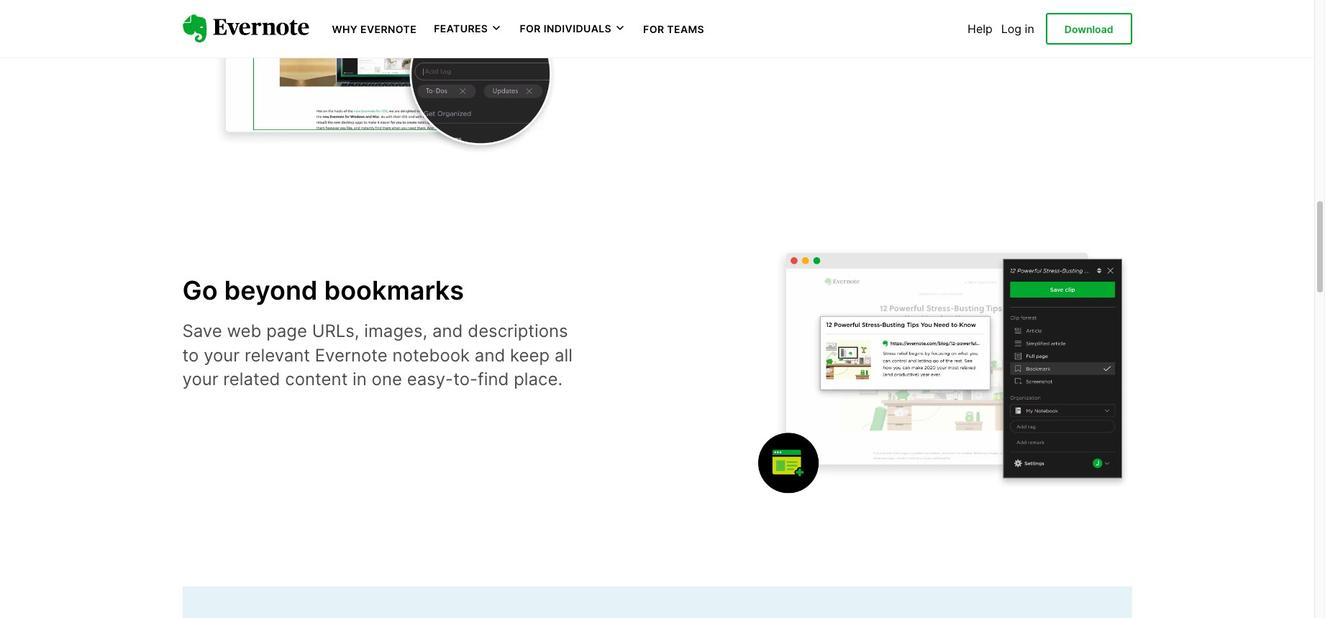 Task type: vqa. For each thing, say whether or not it's contained in the screenshot.
the left THE YOUR
no



Task type: describe. For each thing, give the bounding box(es) containing it.
evernote logo image
[[182, 14, 309, 43]]

1 vertical spatial your
[[182, 369, 218, 390]]

download link
[[1046, 13, 1132, 45]]

images,
[[364, 321, 428, 342]]

web clipper evernote tags feature showcase image
[[182, 0, 557, 154]]

bookmarks
[[324, 275, 464, 307]]

find
[[478, 369, 509, 390]]

help link
[[968, 22, 993, 36]]

in inside save web page urls, images, and descriptions to your relevant evernote notebook and keep all your related content in one easy-to-find place.
[[353, 369, 367, 390]]

log in
[[1002, 22, 1035, 36]]

features
[[434, 22, 488, 35]]

go
[[182, 275, 218, 307]]

beyond
[[224, 275, 318, 307]]

easy-
[[407, 369, 454, 390]]

save
[[182, 321, 222, 342]]

0 vertical spatial your
[[204, 345, 240, 366]]

urls,
[[312, 321, 360, 342]]

related
[[223, 369, 280, 390]]

teams
[[667, 23, 705, 35]]

log in link
[[1002, 22, 1035, 36]]

evernote inside save web page urls, images, and descriptions to your relevant evernote notebook and keep all your related content in one easy-to-find place.
[[315, 345, 388, 366]]

for for for teams
[[643, 23, 665, 35]]



Task type: locate. For each thing, give the bounding box(es) containing it.
0 vertical spatial evernote
[[361, 23, 417, 35]]

1 vertical spatial in
[[353, 369, 367, 390]]

for
[[520, 22, 541, 35], [643, 23, 665, 35]]

1 vertical spatial evernote
[[315, 345, 388, 366]]

descriptions
[[468, 321, 568, 342]]

1 horizontal spatial in
[[1025, 22, 1035, 36]]

why evernote
[[332, 23, 417, 35]]

save web page urls, images, and descriptions to your relevant evernote notebook and keep all your related content in one easy-to-find place.
[[182, 321, 573, 390]]

all
[[555, 345, 573, 366]]

why
[[332, 23, 358, 35]]

relevant
[[245, 345, 310, 366]]

and
[[433, 321, 463, 342], [475, 345, 505, 366]]

evernote right why
[[361, 23, 417, 35]]

and up notebook
[[433, 321, 463, 342]]

keep
[[510, 345, 550, 366]]

1 vertical spatial and
[[475, 345, 505, 366]]

individuals
[[544, 22, 612, 35]]

one
[[372, 369, 402, 390]]

page
[[266, 321, 307, 342]]

to-
[[454, 369, 478, 390]]

in right log
[[1025, 22, 1035, 36]]

features button
[[434, 22, 503, 36]]

download
[[1065, 23, 1114, 35]]

for left teams
[[643, 23, 665, 35]]

0 horizontal spatial and
[[433, 321, 463, 342]]

go beyond bookmarks
[[182, 275, 464, 307]]

for individuals button
[[520, 22, 626, 36]]

and up find
[[475, 345, 505, 366]]

for left individuals
[[520, 22, 541, 35]]

bookmarks feature of evernote webclipper image
[[758, 246, 1132, 495]]

0 vertical spatial in
[[1025, 22, 1035, 36]]

1 horizontal spatial and
[[475, 345, 505, 366]]

your down save
[[204, 345, 240, 366]]

log
[[1002, 22, 1022, 36]]

evernote
[[361, 23, 417, 35], [315, 345, 388, 366]]

notebook
[[393, 345, 470, 366]]

web
[[227, 321, 262, 342]]

why evernote link
[[332, 22, 417, 36]]

for teams link
[[643, 22, 705, 36]]

for teams
[[643, 23, 705, 35]]

for for for individuals
[[520, 22, 541, 35]]

0 vertical spatial and
[[433, 321, 463, 342]]

0 horizontal spatial for
[[520, 22, 541, 35]]

0 horizontal spatial in
[[353, 369, 367, 390]]

your
[[204, 345, 240, 366], [182, 369, 218, 390]]

place.
[[514, 369, 563, 390]]

evernote down urls,
[[315, 345, 388, 366]]

for individuals
[[520, 22, 612, 35]]

help
[[968, 22, 993, 36]]

in left one
[[353, 369, 367, 390]]

your down "to"
[[182, 369, 218, 390]]

in
[[1025, 22, 1035, 36], [353, 369, 367, 390]]

content
[[285, 369, 348, 390]]

to
[[182, 345, 199, 366]]

for inside 'button'
[[520, 22, 541, 35]]

1 horizontal spatial for
[[643, 23, 665, 35]]



